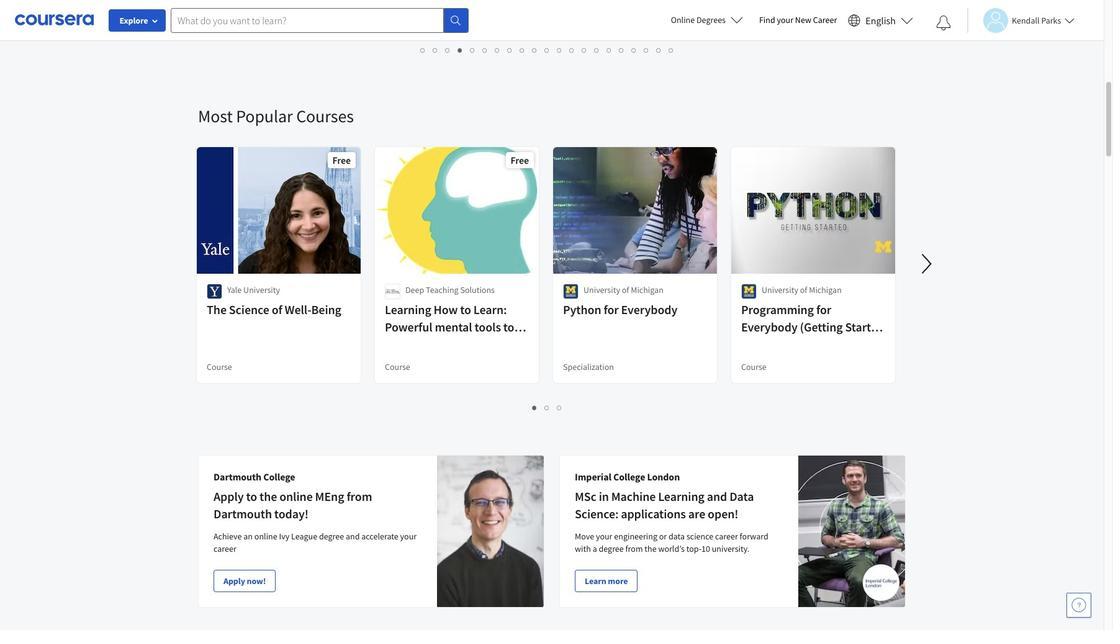 Task type: describe. For each thing, give the bounding box(es) containing it.
accelerate
[[362, 531, 399, 542]]

course for the science of well-being
[[207, 362, 232, 373]]

for for python
[[604, 302, 619, 317]]

data
[[730, 489, 754, 504]]

deep
[[406, 285, 424, 296]]

science
[[229, 302, 269, 317]]

1 button for the '3' button for list within most popular courses carousel element's 2 button
[[529, 401, 541, 415]]

learning inside imperial college london msc in machine learning and data science: applications are open!
[[659, 489, 705, 504]]

online degrees
[[671, 14, 726, 25]]

an
[[244, 531, 253, 542]]

deep teaching solutions
[[406, 285, 495, 296]]

18
[[632, 44, 642, 56]]

online inside achieve an online ivy league degree and accelerate your career
[[255, 531, 278, 542]]

14 button
[[579, 43, 592, 57]]

python for everybody
[[563, 302, 678, 317]]

list inside most popular courses carousel element
[[198, 401, 897, 415]]

today!
[[274, 506, 309, 522]]

help
[[385, 337, 409, 352]]

league
[[291, 531, 318, 542]]

achieve an online ivy league degree and accelerate your career
[[214, 531, 417, 555]]

deep teaching solutions image
[[385, 284, 401, 299]]

msc in machine learning and data science: applications are open! link
[[575, 489, 754, 522]]

started
[[846, 319, 885, 335]]

python)
[[768, 337, 810, 352]]

5 button
[[467, 43, 479, 57]]

imperial
[[575, 471, 612, 483]]

yale
[[227, 285, 242, 296]]

3 button for first list from the top
[[442, 43, 454, 57]]

achieve
[[214, 531, 242, 542]]

15
[[595, 44, 605, 56]]

show notifications image
[[937, 16, 952, 30]]

to inside dartmouth college apply to the online meng from dartmouth today!
[[246, 489, 257, 504]]

4 button
[[454, 43, 467, 57]]

applications
[[621, 506, 686, 522]]

9 button
[[517, 43, 529, 57]]

college for online
[[264, 471, 295, 483]]

machine
[[612, 489, 656, 504]]

1 list from the top
[[198, 43, 897, 57]]

everybody for programming for everybody (getting started with python)
[[742, 319, 798, 335]]

1 for the '3' button for list within most popular courses carousel element's 2 button
[[533, 402, 538, 414]]

learn:
[[474, 302, 507, 317]]

in
[[599, 489, 609, 504]]

yale university image
[[207, 284, 222, 299]]

courses
[[296, 105, 354, 127]]

kendall parks
[[1013, 15, 1062, 26]]

learn more
[[585, 576, 628, 587]]

now!
[[247, 576, 266, 587]]

a
[[593, 544, 597, 555]]

online degrees button
[[661, 6, 754, 34]]

16
[[607, 44, 617, 56]]

21
[[669, 44, 679, 56]]

most popular courses
[[198, 105, 354, 127]]

university of michigan image
[[563, 284, 579, 299]]

2 degree link from the left
[[374, 0, 540, 27]]

python
[[563, 302, 602, 317]]

kendall
[[1013, 15, 1040, 26]]

apply to the online meng from dartmouth today! link
[[214, 489, 372, 522]]

degree inside achieve an online ivy league degree and accelerate your career
[[319, 531, 344, 542]]

more
[[608, 576, 628, 587]]

meng
[[315, 489, 344, 504]]

engineering
[[615, 531, 658, 542]]

english button
[[844, 0, 919, 40]]

apply now!
[[224, 576, 266, 587]]

1 horizontal spatial to
[[461, 302, 472, 317]]

being
[[312, 302, 342, 317]]

world's
[[659, 544, 685, 555]]

michigan for python
[[631, 285, 664, 296]]

11
[[545, 44, 555, 56]]

career inside achieve an online ivy league degree and accelerate your career
[[214, 544, 237, 555]]

most
[[198, 105, 233, 127]]

new
[[796, 14, 812, 25]]

2 for the '3' button for list within most popular courses carousel element
[[545, 402, 550, 414]]

2 for the '3' button corresponding to first list from the top
[[433, 44, 438, 56]]

ivy
[[279, 531, 290, 542]]

for for programming
[[817, 302, 832, 317]]

2 button for the '3' button corresponding to first list from the top
[[430, 43, 442, 57]]

explore
[[120, 15, 148, 26]]

and inside achieve an online ivy league degree and accelerate your career
[[346, 531, 360, 542]]

or
[[660, 531, 667, 542]]

7 button
[[492, 43, 504, 57]]

with inside the 'move your engineering or data science career forward with a degree from the world's top-10 university.'
[[575, 544, 591, 555]]

dartmouth college apply to the online meng from dartmouth today!
[[214, 471, 372, 522]]

science
[[687, 531, 714, 542]]

london
[[648, 471, 680, 483]]

1 university from the left
[[244, 285, 280, 296]]

apply inside dartmouth college apply to the online meng from dartmouth today!
[[214, 489, 244, 504]]

1 vertical spatial apply
[[224, 576, 245, 587]]

coursera image
[[15, 10, 94, 30]]

data
[[669, 531, 685, 542]]

3 degree link from the left
[[731, 0, 897, 27]]

you
[[411, 337, 431, 352]]

university for programming for everybody (getting started with python)
[[762, 285, 799, 296]]

12 button
[[554, 43, 568, 57]]

find
[[760, 14, 776, 25]]

10 inside list
[[533, 44, 543, 56]]

10 11 12 13 14 15 16 17 18 19 20 21
[[533, 44, 679, 56]]

from inside the 'move your engineering or data science career forward with a degree from the world's top-10 university.'
[[626, 544, 643, 555]]

2 button for the '3' button for list within most popular courses carousel element
[[541, 401, 554, 415]]

learn more link
[[575, 570, 638, 593]]

michigan for programming
[[810, 285, 842, 296]]

everybody for python for everybody
[[622, 302, 678, 317]]

6
[[483, 44, 488, 56]]

the inside dartmouth college apply to the online meng from dartmouth today!
[[260, 489, 277, 504]]

7
[[495, 44, 500, 56]]

the
[[207, 302, 227, 317]]

13
[[570, 44, 580, 56]]

course for learning how to learn: powerful mental tools to help you master tough subjects
[[385, 362, 411, 373]]

university for python for everybody
[[584, 285, 621, 296]]

programming for everybody (getting started with python)
[[742, 302, 885, 352]]

degree inside the 'move your engineering or data science career forward with a degree from the world's top-10 university.'
[[599, 544, 624, 555]]

17 button
[[616, 43, 630, 57]]

well-
[[285, 302, 312, 317]]

course for programming for everybody (getting started with python)
[[742, 362, 767, 373]]



Task type: vqa. For each thing, say whether or not it's contained in the screenshot.
the rightmost the Free
yes



Task type: locate. For each thing, give the bounding box(es) containing it.
2 free from the left
[[511, 154, 529, 166]]

mental
[[435, 319, 473, 335]]

university of michigan up python for everybody
[[584, 285, 664, 296]]

career down 'achieve' at the bottom of page
[[214, 544, 237, 555]]

apply now! link
[[214, 570, 276, 593]]

apply left now!
[[224, 576, 245, 587]]

michigan up (getting
[[810, 285, 842, 296]]

college for machine
[[614, 471, 646, 483]]

the inside the 'move your engineering or data science career forward with a degree from the world's top-10 university.'
[[645, 544, 657, 555]]

college up apply to the online meng from dartmouth today! link at the bottom left of page
[[264, 471, 295, 483]]

1 vertical spatial with
[[575, 544, 591, 555]]

michigan up python for everybody
[[631, 285, 664, 296]]

6 button
[[479, 43, 492, 57]]

to right tools
[[504, 319, 515, 335]]

tough
[[472, 337, 503, 352]]

3 button left 4
[[442, 43, 454, 57]]

subjects
[[385, 354, 429, 370]]

1 vertical spatial 2 button
[[541, 401, 554, 415]]

imperial college london msc in machine learning and data science: applications are open!
[[575, 471, 754, 522]]

your right find
[[778, 14, 794, 25]]

1
[[421, 44, 426, 56], [533, 402, 538, 414]]

0 vertical spatial with
[[742, 337, 766, 352]]

1 university of michigan from the left
[[584, 285, 664, 296]]

0 horizontal spatial 3 button
[[442, 43, 454, 57]]

degree right league
[[319, 531, 344, 542]]

free
[[333, 154, 351, 166], [511, 154, 529, 166]]

0 horizontal spatial of
[[272, 302, 282, 317]]

1 course from the left
[[207, 362, 232, 373]]

list
[[198, 43, 897, 57], [198, 401, 897, 415]]

0 horizontal spatial with
[[575, 544, 591, 555]]

with inside programming for everybody (getting started with python)
[[742, 337, 766, 352]]

1 horizontal spatial free
[[511, 154, 529, 166]]

msc
[[575, 489, 597, 504]]

13 button
[[566, 43, 580, 57]]

19
[[645, 44, 655, 56]]

0 horizontal spatial from
[[347, 489, 372, 504]]

move
[[575, 531, 595, 542]]

15 button
[[591, 43, 605, 57]]

dartmouth
[[214, 471, 262, 483], [214, 506, 272, 522]]

explore button
[[109, 9, 166, 32]]

2 michigan from the left
[[810, 285, 842, 296]]

of for python
[[622, 285, 630, 296]]

0 horizontal spatial 10
[[533, 44, 543, 56]]

0 vertical spatial dartmouth
[[214, 471, 262, 483]]

1 button for the '3' button corresponding to first list from the top 2 button
[[417, 43, 430, 57]]

and up open! at the bottom right of the page
[[707, 489, 728, 504]]

2 horizontal spatial degree
[[742, 4, 767, 15]]

1 vertical spatial from
[[626, 544, 643, 555]]

degree link
[[196, 0, 362, 27], [374, 0, 540, 27], [731, 0, 897, 27]]

0 horizontal spatial course
[[207, 362, 232, 373]]

learning up the 'are'
[[659, 489, 705, 504]]

science:
[[575, 506, 619, 522]]

18 button
[[628, 43, 642, 57]]

1 horizontal spatial 2
[[545, 402, 550, 414]]

1 degree link from the left
[[196, 0, 362, 27]]

degree for 2nd degree link from left
[[385, 4, 411, 15]]

9
[[520, 44, 525, 56]]

from inside dartmouth college apply to the online meng from dartmouth today!
[[347, 489, 372, 504]]

3 degree from the left
[[742, 4, 767, 15]]

1 horizontal spatial degree
[[599, 544, 624, 555]]

0 horizontal spatial the
[[260, 489, 277, 504]]

1 for the '3' button corresponding to first list from the top 2 button
[[421, 44, 426, 56]]

your right accelerate
[[400, 531, 417, 542]]

popular
[[236, 105, 293, 127]]

degree
[[207, 4, 232, 15], [385, 4, 411, 15], [742, 4, 767, 15]]

your for find
[[778, 14, 794, 25]]

2 university of michigan from the left
[[762, 285, 842, 296]]

1 horizontal spatial 10
[[702, 544, 711, 555]]

2 button
[[430, 43, 442, 57], [541, 401, 554, 415]]

apply
[[214, 489, 244, 504], [224, 576, 245, 587]]

1 vertical spatial everybody
[[742, 319, 798, 335]]

1 horizontal spatial of
[[622, 285, 630, 296]]

kendall parks button
[[968, 8, 1076, 33]]

0 horizontal spatial everybody
[[622, 302, 678, 317]]

0 horizontal spatial your
[[400, 531, 417, 542]]

your inside 'find your new career' link
[[778, 14, 794, 25]]

2 horizontal spatial to
[[504, 319, 515, 335]]

1 horizontal spatial course
[[385, 362, 411, 373]]

0 horizontal spatial degree
[[207, 4, 232, 15]]

master
[[433, 337, 470, 352]]

10 down science
[[702, 544, 711, 555]]

2 for from the left
[[817, 302, 832, 317]]

2 dartmouth from the top
[[214, 506, 272, 522]]

to up an
[[246, 489, 257, 504]]

teaching
[[426, 285, 459, 296]]

3 button
[[442, 43, 454, 57], [554, 401, 566, 415]]

your for move
[[596, 531, 613, 542]]

1 horizontal spatial your
[[596, 531, 613, 542]]

0 vertical spatial 3
[[446, 44, 451, 56]]

1 horizontal spatial degree
[[385, 4, 411, 15]]

degree for 1st degree link from the right
[[742, 4, 767, 15]]

14
[[582, 44, 592, 56]]

of up programming
[[801, 285, 808, 296]]

dartmouth up 'achieve' at the bottom of page
[[214, 471, 262, 483]]

university up python for everybody
[[584, 285, 621, 296]]

2 course from the left
[[385, 362, 411, 373]]

1 degree from the left
[[207, 4, 232, 15]]

2 inside most popular courses carousel element
[[545, 402, 550, 414]]

0 vertical spatial the
[[260, 489, 277, 504]]

solutions
[[461, 285, 495, 296]]

8 button
[[504, 43, 517, 57]]

1 horizontal spatial career
[[716, 531, 739, 542]]

and left accelerate
[[346, 531, 360, 542]]

english
[[866, 14, 896, 26]]

0 horizontal spatial for
[[604, 302, 619, 317]]

parks
[[1042, 15, 1062, 26]]

20 button
[[653, 43, 667, 57]]

1 vertical spatial dartmouth
[[214, 506, 272, 522]]

1 horizontal spatial the
[[645, 544, 657, 555]]

help center image
[[1072, 598, 1087, 613]]

None search field
[[171, 8, 469, 33]]

4
[[458, 44, 463, 56]]

university of michigan up programming
[[762, 285, 842, 296]]

0 horizontal spatial 1
[[421, 44, 426, 56]]

online
[[280, 489, 313, 504], [255, 531, 278, 542]]

1 for from the left
[[604, 302, 619, 317]]

specialization
[[563, 362, 614, 373]]

2 horizontal spatial course
[[742, 362, 767, 373]]

2 university from the left
[[584, 285, 621, 296]]

0 vertical spatial 1 button
[[417, 43, 430, 57]]

are
[[689, 506, 706, 522]]

find your new career link
[[754, 12, 844, 28]]

0 horizontal spatial 3
[[446, 44, 451, 56]]

2 horizontal spatial university
[[762, 285, 799, 296]]

online right an
[[255, 531, 278, 542]]

university of michigan image
[[742, 284, 757, 299]]

2 vertical spatial to
[[246, 489, 257, 504]]

most popular courses carousel element
[[192, 68, 1114, 426]]

0 horizontal spatial university of michigan
[[584, 285, 664, 296]]

1 vertical spatial online
[[255, 531, 278, 542]]

0 horizontal spatial 2 button
[[430, 43, 442, 57]]

0 vertical spatial 3 button
[[442, 43, 454, 57]]

college
[[264, 471, 295, 483], [614, 471, 646, 483]]

17
[[620, 44, 630, 56]]

3 button down "specialization"
[[554, 401, 566, 415]]

to right how
[[461, 302, 472, 317]]

everybody inside programming for everybody (getting started with python)
[[742, 319, 798, 335]]

career
[[814, 14, 838, 25]]

1 horizontal spatial 2 button
[[541, 401, 554, 415]]

1 vertical spatial career
[[214, 544, 237, 555]]

12
[[558, 44, 568, 56]]

What do you want to learn? text field
[[171, 8, 444, 33]]

1 horizontal spatial learning
[[659, 489, 705, 504]]

19 button
[[641, 43, 655, 57]]

0 horizontal spatial university
[[244, 285, 280, 296]]

learning how to learn: powerful mental tools to help you master tough subjects
[[385, 302, 515, 370]]

2 horizontal spatial of
[[801, 285, 808, 296]]

college up machine
[[614, 471, 646, 483]]

2 horizontal spatial degree link
[[731, 0, 897, 27]]

of left well-
[[272, 302, 282, 317]]

1 horizontal spatial 1
[[533, 402, 538, 414]]

0 vertical spatial everybody
[[622, 302, 678, 317]]

the down 'engineering'
[[645, 544, 657, 555]]

your up a at right
[[596, 531, 613, 542]]

1 horizontal spatial michigan
[[810, 285, 842, 296]]

3 university from the left
[[762, 285, 799, 296]]

and inside imperial college london msc in machine learning and data science: applications are open!
[[707, 489, 728, 504]]

with left python)
[[742, 337, 766, 352]]

1 horizontal spatial 3
[[558, 402, 563, 414]]

1 college from the left
[[264, 471, 295, 483]]

free for learning how to learn: powerful mental tools to help you master tough subjects
[[511, 154, 529, 166]]

0 horizontal spatial learning
[[385, 302, 432, 317]]

of up python for everybody
[[622, 285, 630, 296]]

career up university.
[[716, 531, 739, 542]]

1 horizontal spatial university
[[584, 285, 621, 296]]

next slide image
[[913, 249, 942, 279]]

from down 'engineering'
[[626, 544, 643, 555]]

1 horizontal spatial everybody
[[742, 319, 798, 335]]

dartmouth up an
[[214, 506, 272, 522]]

michigan
[[631, 285, 664, 296], [810, 285, 842, 296]]

2 list from the top
[[198, 401, 897, 415]]

0 vertical spatial apply
[[214, 489, 244, 504]]

(getting
[[801, 319, 843, 335]]

online inside dartmouth college apply to the online meng from dartmouth today!
[[280, 489, 313, 504]]

0 horizontal spatial career
[[214, 544, 237, 555]]

of for programming
[[801, 285, 808, 296]]

1 vertical spatial 3
[[558, 402, 563, 414]]

1 horizontal spatial 1 button
[[529, 401, 541, 415]]

1 horizontal spatial from
[[626, 544, 643, 555]]

1 vertical spatial to
[[504, 319, 515, 335]]

0 horizontal spatial online
[[255, 531, 278, 542]]

1 vertical spatial 1
[[533, 402, 538, 414]]

the science of well-being
[[207, 302, 342, 317]]

degrees
[[697, 14, 726, 25]]

0 horizontal spatial free
[[333, 154, 351, 166]]

0 vertical spatial 1
[[421, 44, 426, 56]]

with left a at right
[[575, 544, 591, 555]]

degree for 1st degree link from left
[[207, 4, 232, 15]]

from right meng
[[347, 489, 372, 504]]

10 left 11
[[533, 44, 543, 56]]

how
[[434, 302, 458, 317]]

0 horizontal spatial college
[[264, 471, 295, 483]]

0 horizontal spatial michigan
[[631, 285, 664, 296]]

0 vertical spatial career
[[716, 531, 739, 542]]

0 vertical spatial 2
[[433, 44, 438, 56]]

career inside the 'move your engineering or data science career forward with a degree from the world's top-10 university.'
[[716, 531, 739, 542]]

apply up 'achieve' at the bottom of page
[[214, 489, 244, 504]]

5
[[471, 44, 476, 56]]

your inside the 'move your engineering or data science career forward with a degree from the world's top-10 university.'
[[596, 531, 613, 542]]

3 inside most popular courses carousel element
[[558, 402, 563, 414]]

1 vertical spatial and
[[346, 531, 360, 542]]

to
[[461, 302, 472, 317], [504, 319, 515, 335], [246, 489, 257, 504]]

3 button for list within most popular courses carousel element
[[554, 401, 566, 415]]

1 vertical spatial 1 button
[[529, 401, 541, 415]]

21 button
[[666, 43, 679, 57]]

university of michigan
[[584, 285, 664, 296], [762, 285, 842, 296]]

0 horizontal spatial degree link
[[196, 0, 362, 27]]

1 dartmouth from the top
[[214, 471, 262, 483]]

2 degree from the left
[[385, 4, 411, 15]]

1 button inside most popular courses carousel element
[[529, 401, 541, 415]]

from
[[347, 489, 372, 504], [626, 544, 643, 555]]

1 horizontal spatial 3 button
[[554, 401, 566, 415]]

1 free from the left
[[333, 154, 351, 166]]

learning inside learning how to learn: powerful mental tools to help you master tough subjects
[[385, 302, 432, 317]]

free for the science of well-being
[[333, 154, 351, 166]]

move your engineering or data science career forward with a degree from the world's top-10 university.
[[575, 531, 769, 555]]

1 michigan from the left
[[631, 285, 664, 296]]

0 vertical spatial degree
[[319, 531, 344, 542]]

university of michigan for programming
[[762, 285, 842, 296]]

0 vertical spatial from
[[347, 489, 372, 504]]

0 vertical spatial list
[[198, 43, 897, 57]]

1 horizontal spatial for
[[817, 302, 832, 317]]

online up today!
[[280, 489, 313, 504]]

degree right a at right
[[599, 544, 624, 555]]

1 vertical spatial the
[[645, 544, 657, 555]]

0 horizontal spatial degree
[[319, 531, 344, 542]]

college inside imperial college london msc in machine learning and data science: applications are open!
[[614, 471, 646, 483]]

1 horizontal spatial university of michigan
[[762, 285, 842, 296]]

0 vertical spatial online
[[280, 489, 313, 504]]

1 horizontal spatial college
[[614, 471, 646, 483]]

0 vertical spatial learning
[[385, 302, 432, 317]]

degree
[[319, 531, 344, 542], [599, 544, 624, 555]]

1 horizontal spatial online
[[280, 489, 313, 504]]

0 horizontal spatial 1 button
[[417, 43, 430, 57]]

1 vertical spatial 2
[[545, 402, 550, 414]]

1 vertical spatial learning
[[659, 489, 705, 504]]

0 horizontal spatial to
[[246, 489, 257, 504]]

the up today!
[[260, 489, 277, 504]]

0 horizontal spatial 2
[[433, 44, 438, 56]]

2 horizontal spatial your
[[778, 14, 794, 25]]

3 for the '3' button for list within most popular courses carousel element
[[558, 402, 563, 414]]

8
[[508, 44, 513, 56]]

university up the science of well-being
[[244, 285, 280, 296]]

3 for the '3' button corresponding to first list from the top
[[446, 44, 451, 56]]

1 vertical spatial 3 button
[[554, 401, 566, 415]]

university of michigan for python
[[584, 285, 664, 296]]

your
[[778, 14, 794, 25], [400, 531, 417, 542], [596, 531, 613, 542]]

0 vertical spatial to
[[461, 302, 472, 317]]

learn
[[585, 576, 607, 587]]

and
[[707, 489, 728, 504], [346, 531, 360, 542]]

1 button
[[417, 43, 430, 57], [529, 401, 541, 415]]

3
[[446, 44, 451, 56], [558, 402, 563, 414]]

your inside achieve an online ivy league degree and accelerate your career
[[400, 531, 417, 542]]

3 course from the left
[[742, 362, 767, 373]]

1 vertical spatial 10
[[702, 544, 711, 555]]

1 vertical spatial list
[[198, 401, 897, 415]]

1 inside most popular courses carousel element
[[533, 402, 538, 414]]

college inside dartmouth college apply to the online meng from dartmouth today!
[[264, 471, 295, 483]]

for up (getting
[[817, 302, 832, 317]]

2
[[433, 44, 438, 56], [545, 402, 550, 414]]

for inside programming for everybody (getting started with python)
[[817, 302, 832, 317]]

course
[[207, 362, 232, 373], [385, 362, 411, 373], [742, 362, 767, 373]]

10 inside the 'move your engineering or data science career forward with a degree from the world's top-10 university.'
[[702, 544, 711, 555]]

learning up powerful
[[385, 302, 432, 317]]

0 horizontal spatial and
[[346, 531, 360, 542]]

10 button
[[529, 43, 543, 57]]

2 college from the left
[[614, 471, 646, 483]]

university.
[[712, 544, 750, 555]]

career
[[716, 531, 739, 542], [214, 544, 237, 555]]

1 horizontal spatial and
[[707, 489, 728, 504]]

1 vertical spatial degree
[[599, 544, 624, 555]]

university up programming
[[762, 285, 799, 296]]

of
[[622, 285, 630, 296], [801, 285, 808, 296], [272, 302, 282, 317]]

tools
[[475, 319, 501, 335]]

yale university
[[227, 285, 280, 296]]

for right python
[[604, 302, 619, 317]]

0 vertical spatial 10
[[533, 44, 543, 56]]



